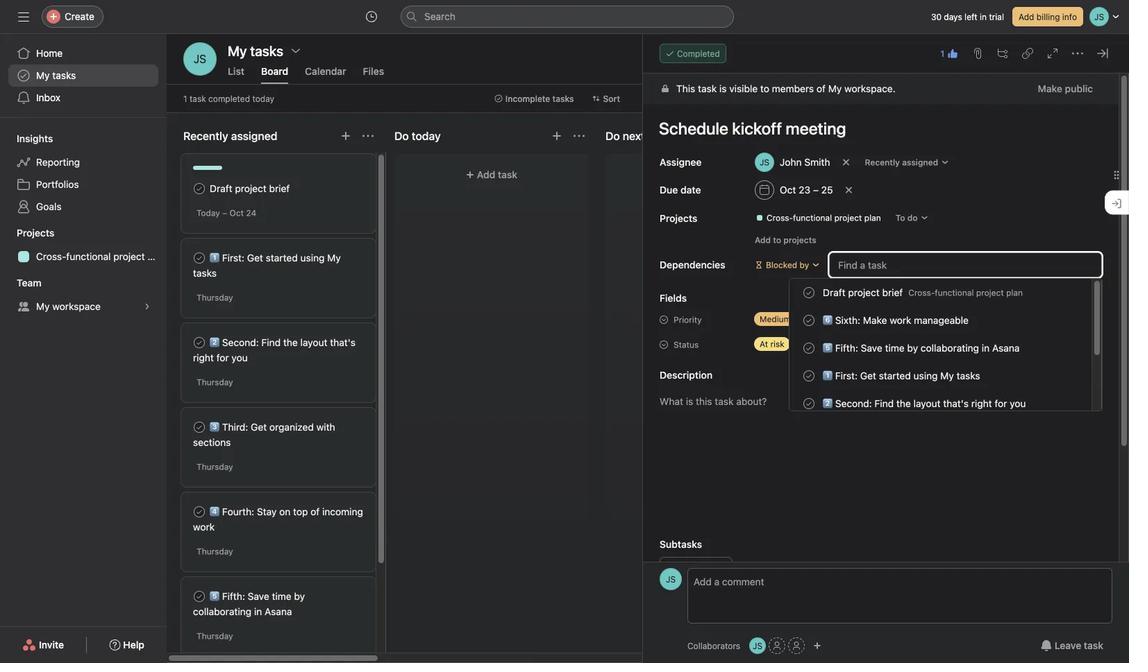 Task type: vqa. For each thing, say whether or not it's contained in the screenshot.
first Completed checkbox from the bottom of the page
yes



Task type: describe. For each thing, give the bounding box(es) containing it.
task for add
[[498, 169, 517, 181]]

0 horizontal spatial to
[[760, 83, 769, 94]]

asana
[[265, 607, 292, 618]]

today
[[252, 94, 274, 103]]

my tasks link
[[8, 65, 158, 87]]

more section actions image
[[574, 131, 585, 142]]

billing
[[1037, 12, 1060, 22]]

for
[[216, 352, 229, 364]]

list link
[[228, 66, 244, 84]]

do
[[606, 130, 620, 143]]

info
[[1062, 12, 1077, 22]]

1 horizontal spatial in
[[980, 12, 987, 22]]

task for this
[[698, 83, 717, 94]]

completed image for 5️⃣ fifth: save time by collaborating in asana
[[191, 589, 208, 606]]

thursday for 2️⃣ second: find the layout that's right for you
[[197, 378, 233, 388]]

make
[[1038, 83, 1063, 94]]

get for first:
[[247, 252, 263, 264]]

thursday for 3️⃣ third: get organized with sections
[[197, 463, 233, 472]]

to inside button
[[773, 235, 781, 245]]

1️⃣
[[210, 252, 219, 264]]

blocked by button
[[749, 256, 827, 275]]

js for collaborators
[[666, 575, 676, 585]]

tasks for my tasks
[[52, 70, 76, 81]]

today – oct 24
[[197, 208, 256, 218]]

1 for 1 task completed today
[[183, 94, 187, 103]]

incoming
[[322, 507, 363, 518]]

to
[[896, 213, 905, 223]]

add task
[[477, 169, 517, 181]]

thursday button for 1️⃣ first: get started using my tasks
[[197, 293, 233, 303]]

thursday for 4️⃣ fourth: stay on top of incoming work
[[197, 547, 233, 557]]

search
[[424, 11, 456, 22]]

inbox
[[36, 92, 60, 103]]

dependencies
[[660, 259, 725, 271]]

project inside projects element
[[113, 251, 145, 263]]

by inside 5️⃣ fifth: save time by collaborating in asana
[[294, 591, 305, 603]]

25
[[821, 184, 833, 196]]

thursday button for 2️⃣ second: find the layout that's right for you
[[197, 378, 233, 388]]

blocked by
[[766, 260, 809, 270]]

next week
[[623, 130, 675, 143]]

1 for 1
[[941, 49, 945, 58]]

by inside popup button
[[800, 260, 809, 270]]

board link
[[261, 66, 288, 84]]

this task is visible to members of my workspace.
[[676, 83, 896, 94]]

recently assigned
[[183, 130, 277, 143]]

cross-functional project plan link inside main content
[[750, 211, 887, 225]]

collaborating
[[193, 607, 252, 618]]

attachments: add a file to this task, schedule kickoff meeting image
[[972, 48, 983, 59]]

completed checkbox for 1️⃣ first: get started using my tasks
[[191, 250, 208, 267]]

stay
[[257, 507, 277, 518]]

completed
[[677, 49, 720, 58]]

get for third:
[[251, 422, 267, 433]]

see details, my workspace image
[[143, 303, 151, 311]]

completed checkbox for 4️⃣ fourth: stay on top of incoming work
[[191, 504, 208, 521]]

at risk
[[760, 340, 785, 349]]

brief
[[269, 183, 290, 194]]

save
[[248, 591, 269, 603]]

task for leave
[[1084, 641, 1104, 652]]

team button
[[0, 276, 41, 290]]

thursday button for 4️⃣ fourth: stay on top of incoming work
[[197, 547, 233, 557]]

smith
[[805, 157, 830, 168]]

more actions for this task image
[[1072, 48, 1083, 59]]

1 horizontal spatial project
[[235, 183, 267, 194]]

to do
[[896, 213, 918, 223]]

js for 1 task completed today
[[194, 52, 206, 66]]

clear due date image
[[845, 186, 853, 194]]

projects
[[784, 235, 817, 245]]

description
[[660, 370, 713, 381]]

priority
[[674, 315, 702, 325]]

3️⃣ third: get organized with sections
[[193, 422, 335, 449]]

recently assigned button
[[859, 153, 956, 172]]

home
[[36, 48, 63, 59]]

Task Name text field
[[650, 113, 1102, 144]]

5️⃣ fifth: save time by collaborating in asana
[[193, 591, 305, 618]]

third:
[[222, 422, 248, 433]]

top
[[293, 507, 308, 518]]

draft
[[210, 183, 232, 194]]

add subtask image
[[997, 48, 1008, 59]]

completed checkbox for 5️⃣ fifth: save time by collaborating in asana
[[191, 589, 208, 606]]

completed image for 1️⃣ first: get started using my tasks
[[191, 250, 208, 267]]

calendar link
[[305, 66, 346, 84]]

completed image for draft project brief
[[191, 181, 208, 197]]

create
[[65, 11, 94, 22]]

thursday for 1️⃣ first: get started using my tasks
[[197, 293, 233, 303]]

completed checkbox for draft project brief
[[191, 181, 208, 197]]

reporting link
[[8, 151, 158, 174]]

cross- inside main content
[[767, 213, 793, 223]]

of inside 4️⃣ fourth: stay on top of incoming work
[[311, 507, 320, 518]]

0 horizontal spatial oct
[[230, 208, 244, 218]]

30 days left in trial
[[931, 12, 1004, 22]]

plan inside projects element
[[148, 251, 167, 263]]

2️⃣
[[210, 337, 219, 349]]

invite button
[[13, 633, 73, 658]]

completed button
[[660, 44, 726, 63]]

do next week
[[606, 130, 675, 143]]

first:
[[222, 252, 245, 264]]

blocked
[[766, 260, 797, 270]]

oct inside main content
[[780, 184, 796, 196]]

history image
[[366, 11, 377, 22]]

my workspace
[[36, 301, 101, 313]]

project inside main content
[[834, 213, 862, 223]]

due date
[[660, 184, 701, 196]]

completed image for 4️⃣ fourth: stay on top of incoming work
[[191, 504, 208, 521]]

2 vertical spatial js
[[753, 642, 763, 651]]

work
[[193, 522, 215, 533]]

make public
[[1038, 83, 1093, 94]]

projects element
[[0, 221, 167, 271]]

add for add task
[[477, 169, 495, 181]]

organized
[[269, 422, 314, 433]]

add or remove collaborators image
[[813, 642, 822, 651]]

started
[[266, 252, 298, 264]]

full screen image
[[1047, 48, 1058, 59]]

functional inside projects element
[[66, 251, 111, 263]]

3️⃣
[[210, 422, 219, 433]]

files link
[[363, 66, 384, 84]]

insights
[[17, 133, 53, 144]]

john
[[780, 157, 802, 168]]

insights button
[[0, 132, 53, 146]]

days
[[944, 12, 962, 22]]

is
[[720, 83, 727, 94]]

to do button
[[889, 208, 935, 228]]

calendar
[[305, 66, 346, 77]]

cross-functional project plan inside projects element
[[36, 251, 167, 263]]



Task type: locate. For each thing, give the bounding box(es) containing it.
my inside teams element
[[36, 301, 50, 313]]

inbox link
[[8, 87, 158, 109]]

of right top
[[311, 507, 320, 518]]

completed image
[[191, 250, 208, 267], [191, 335, 208, 351], [191, 419, 208, 436]]

teams element
[[0, 271, 167, 321]]

john smith button
[[749, 150, 837, 175]]

Completed checkbox
[[191, 181, 208, 197], [191, 419, 208, 436], [191, 504, 208, 521], [191, 589, 208, 606]]

0 vertical spatial tasks
[[52, 70, 76, 81]]

0 vertical spatial get
[[247, 252, 263, 264]]

tasks right "incomplete"
[[553, 94, 574, 103]]

1 vertical spatial tasks
[[553, 94, 574, 103]]

my workspace link
[[8, 296, 158, 318]]

js button
[[183, 42, 217, 76], [660, 569, 682, 591], [749, 638, 766, 655]]

0 vertical spatial cross-functional project plan
[[767, 213, 881, 223]]

0 horizontal spatial plan
[[148, 251, 167, 263]]

0 vertical spatial js
[[194, 52, 206, 66]]

1 horizontal spatial cross-functional project plan
[[767, 213, 881, 223]]

add task button
[[403, 163, 581, 188]]

1 horizontal spatial add
[[755, 235, 771, 245]]

23
[[799, 184, 811, 196]]

1 vertical spatial 1
[[183, 94, 187, 103]]

tasks inside global element
[[52, 70, 76, 81]]

remove assignee image
[[842, 158, 850, 167]]

1 completed checkbox from the top
[[191, 181, 208, 197]]

project up 24
[[235, 183, 267, 194]]

cross-functional project plan link inside projects element
[[8, 246, 167, 268]]

projects inside schedule kickoff meeting dialog
[[660, 213, 698, 224]]

thursday down 1️⃣
[[197, 293, 233, 303]]

1 horizontal spatial cross-
[[767, 213, 793, 223]]

add task image
[[551, 131, 563, 142]]

get right third:
[[251, 422, 267, 433]]

trial
[[989, 12, 1004, 22]]

0 vertical spatial projects
[[660, 213, 698, 224]]

do today
[[394, 130, 441, 143]]

this
[[676, 83, 695, 94]]

0 vertical spatial –
[[813, 184, 819, 196]]

second:
[[222, 337, 259, 349]]

more section actions image
[[363, 131, 374, 142]]

with
[[316, 422, 335, 433]]

– right today
[[222, 208, 227, 218]]

to right visible
[[760, 83, 769, 94]]

leave task button
[[1032, 634, 1113, 659]]

that's
[[330, 337, 356, 349]]

0 horizontal spatial js button
[[183, 42, 217, 76]]

plan inside main content
[[864, 213, 881, 223]]

recently assigned
[[865, 158, 938, 167]]

close details image
[[1097, 48, 1108, 59]]

in inside 5️⃣ fifth: save time by collaborating in asana
[[254, 607, 262, 618]]

1 vertical spatial cross-
[[36, 251, 66, 263]]

1 vertical spatial add
[[477, 169, 495, 181]]

completed image left 5️⃣
[[191, 589, 208, 606]]

1 horizontal spatial oct
[[780, 184, 796, 196]]

0 horizontal spatial by
[[294, 591, 305, 603]]

incomplete tasks
[[505, 94, 574, 103]]

1 completed image from the top
[[191, 181, 208, 197]]

2 vertical spatial completed image
[[191, 589, 208, 606]]

24
[[246, 208, 256, 218]]

1 vertical spatial js button
[[660, 569, 682, 591]]

0 vertical spatial completed checkbox
[[191, 250, 208, 267]]

0 vertical spatial functional
[[793, 213, 832, 223]]

1 task completed today
[[183, 94, 274, 103]]

3 completed image from the top
[[191, 419, 208, 436]]

cross-functional project plan down 25 on the top of the page
[[767, 213, 881, 223]]

oct left 24
[[230, 208, 244, 218]]

john smith
[[780, 157, 830, 168]]

4 thursday from the top
[[197, 547, 233, 557]]

2 horizontal spatial js button
[[749, 638, 766, 655]]

add billing info
[[1019, 12, 1077, 22]]

1 vertical spatial completed checkbox
[[191, 335, 208, 351]]

leave
[[1055, 641, 1082, 652]]

add
[[1019, 12, 1034, 22], [477, 169, 495, 181], [755, 235, 771, 245]]

0 vertical spatial to
[[760, 83, 769, 94]]

completed image left 2️⃣
[[191, 335, 208, 351]]

1 inside button
[[941, 49, 945, 58]]

Find a task text field
[[829, 253, 1102, 278]]

visible
[[729, 83, 758, 94]]

2 vertical spatial add
[[755, 235, 771, 245]]

tasks inside dropdown button
[[553, 94, 574, 103]]

1 vertical spatial completed image
[[191, 504, 208, 521]]

0 horizontal spatial cross-functional project plan link
[[8, 246, 167, 268]]

cross-
[[767, 213, 793, 223], [36, 251, 66, 263]]

3 thursday button from the top
[[197, 463, 233, 472]]

js down subtasks
[[666, 575, 676, 585]]

1 vertical spatial functional
[[66, 251, 111, 263]]

search button
[[401, 6, 734, 28]]

task for 1
[[190, 94, 206, 103]]

1 vertical spatial cross-functional project plan
[[36, 251, 167, 263]]

in down save
[[254, 607, 262, 618]]

completed
[[208, 94, 250, 103]]

plan left to
[[864, 213, 881, 223]]

completed image left draft
[[191, 181, 208, 197]]

0 horizontal spatial 1
[[183, 94, 187, 103]]

0 horizontal spatial in
[[254, 607, 262, 618]]

global element
[[0, 34, 167, 117]]

0 horizontal spatial tasks
[[52, 70, 76, 81]]

0 horizontal spatial cross-
[[36, 251, 66, 263]]

2 completed checkbox from the top
[[191, 419, 208, 436]]

2 horizontal spatial add
[[1019, 12, 1034, 22]]

0 vertical spatial completed image
[[191, 181, 208, 197]]

0 horizontal spatial –
[[222, 208, 227, 218]]

add billing info button
[[1013, 7, 1083, 26]]

at
[[760, 340, 768, 349]]

my inside global element
[[36, 70, 50, 81]]

2 thursday button from the top
[[197, 378, 233, 388]]

js right collaborators
[[753, 642, 763, 651]]

add to projects button
[[749, 231, 823, 250]]

1 horizontal spatial by
[[800, 260, 809, 270]]

project down clear due date icon
[[834, 213, 862, 223]]

1 completed image from the top
[[191, 250, 208, 267]]

medium
[[760, 315, 791, 324]]

members
[[772, 83, 814, 94]]

0 vertical spatial completed image
[[191, 250, 208, 267]]

0 horizontal spatial cross-functional project plan
[[36, 251, 167, 263]]

do
[[908, 213, 918, 223]]

1 vertical spatial projects
[[17, 227, 54, 239]]

thursday button down sections
[[197, 463, 233, 472]]

1 horizontal spatial plan
[[864, 213, 881, 223]]

of right members
[[817, 83, 826, 94]]

1 vertical spatial project
[[834, 213, 862, 223]]

list
[[228, 66, 244, 77]]

4 thursday button from the top
[[197, 547, 233, 557]]

completed checkbox left draft
[[191, 181, 208, 197]]

0 horizontal spatial js
[[194, 52, 206, 66]]

30
[[931, 12, 942, 22]]

1 left completed
[[183, 94, 187, 103]]

1 horizontal spatial projects
[[660, 213, 698, 224]]

cross- up add to projects at the top right
[[767, 213, 793, 223]]

1 completed checkbox from the top
[[191, 250, 208, 267]]

0 vertical spatial project
[[235, 183, 267, 194]]

main content containing this task is visible to members of my workspace.
[[643, 74, 1119, 664]]

2 vertical spatial tasks
[[193, 268, 217, 279]]

1 horizontal spatial of
[[817, 83, 826, 94]]

js button for collaborators
[[660, 569, 682, 591]]

thursday button down for
[[197, 378, 233, 388]]

search list box
[[401, 6, 734, 28]]

my down team
[[36, 301, 50, 313]]

1 left 'attachments: add a file to this task, schedule kickoff meeting' "icon"
[[941, 49, 945, 58]]

0 vertical spatial by
[[800, 260, 809, 270]]

add for add to projects
[[755, 235, 771, 245]]

1 vertical spatial get
[[251, 422, 267, 433]]

4️⃣
[[210, 507, 219, 518]]

thursday button down collaborating
[[197, 632, 233, 642]]

0 vertical spatial js button
[[183, 42, 217, 76]]

1 horizontal spatial tasks
[[193, 268, 217, 279]]

add inside button
[[1019, 12, 1034, 22]]

add inside schedule kickoff meeting dialog
[[755, 235, 771, 245]]

fourth:
[[222, 507, 254, 518]]

my up "inbox"
[[36, 70, 50, 81]]

1 vertical spatial of
[[311, 507, 320, 518]]

1 thursday button from the top
[[197, 293, 233, 303]]

board
[[261, 66, 288, 77]]

2 vertical spatial js button
[[749, 638, 766, 655]]

2 horizontal spatial tasks
[[553, 94, 574, 103]]

thursday down sections
[[197, 463, 233, 472]]

0 vertical spatial cross-functional project plan link
[[750, 211, 887, 225]]

0 vertical spatial cross-
[[767, 213, 793, 223]]

by right time
[[294, 591, 305, 603]]

my left workspace.
[[828, 83, 842, 94]]

5 thursday button from the top
[[197, 632, 233, 642]]

help button
[[100, 633, 153, 658]]

0 horizontal spatial functional
[[66, 251, 111, 263]]

0 vertical spatial of
[[817, 83, 826, 94]]

make public button
[[1029, 76, 1102, 101]]

get right first:
[[247, 252, 263, 264]]

insights element
[[0, 126, 167, 221]]

2 completed checkbox from the top
[[191, 335, 208, 351]]

the
[[283, 337, 298, 349]]

hide sidebar image
[[18, 11, 29, 22]]

cross-functional project plan link up the projects
[[750, 211, 887, 225]]

js button down subtasks
[[660, 569, 682, 591]]

thursday button down work
[[197, 547, 233, 557]]

0 vertical spatial add
[[1019, 12, 1034, 22]]

1 vertical spatial plan
[[148, 251, 167, 263]]

sort button
[[586, 89, 626, 108]]

right
[[193, 352, 214, 364]]

add to projects
[[755, 235, 817, 245]]

get inside 3️⃣ third: get organized with sections
[[251, 422, 267, 433]]

1 vertical spatial in
[[254, 607, 262, 618]]

js button left "list"
[[183, 42, 217, 76]]

functional inside main content
[[793, 213, 832, 223]]

tasks for incomplete tasks
[[553, 94, 574, 103]]

completed image left 1️⃣
[[191, 250, 208, 267]]

assigned
[[902, 158, 938, 167]]

fields
[[660, 293, 687, 304]]

thursday button for 5️⃣ fifth: save time by collaborating in asana
[[197, 632, 233, 642]]

tasks inside 1️⃣ first: get started using my tasks
[[193, 268, 217, 279]]

cross- inside projects element
[[36, 251, 66, 263]]

completed checkbox for 3️⃣ third: get organized with sections
[[191, 419, 208, 436]]

3 completed image from the top
[[191, 589, 208, 606]]

2 vertical spatial project
[[113, 251, 145, 263]]

completed image left 4️⃣
[[191, 504, 208, 521]]

Completed checkbox
[[191, 250, 208, 267], [191, 335, 208, 351]]

main content
[[643, 74, 1119, 664]]

completed checkbox left 5️⃣
[[191, 589, 208, 606]]

fifth:
[[222, 591, 245, 603]]

add task image
[[340, 131, 351, 142]]

3 completed checkbox from the top
[[191, 504, 208, 521]]

thursday for 5️⃣ fifth: save time by collaborating in asana
[[197, 632, 233, 642]]

thursday down collaborating
[[197, 632, 233, 642]]

3 thursday from the top
[[197, 463, 233, 472]]

– inside schedule kickoff meeting dialog
[[813, 184, 819, 196]]

cross-functional project plan inside main content
[[767, 213, 881, 223]]

1 horizontal spatial cross-functional project plan link
[[750, 211, 887, 225]]

projects
[[660, 213, 698, 224], [17, 227, 54, 239]]

thursday down for
[[197, 378, 233, 388]]

0 vertical spatial oct
[[780, 184, 796, 196]]

2 completed image from the top
[[191, 335, 208, 351]]

files
[[363, 66, 384, 77]]

help
[[123, 640, 144, 651]]

functional
[[793, 213, 832, 223], [66, 251, 111, 263]]

main content inside schedule kickoff meeting dialog
[[643, 74, 1119, 664]]

reporting
[[36, 157, 80, 168]]

0 horizontal spatial project
[[113, 251, 145, 263]]

incomplete
[[505, 94, 550, 103]]

goals
[[36, 201, 62, 213]]

completed checkbox for 2️⃣ second: find the layout that's right for you
[[191, 335, 208, 351]]

my inside 1️⃣ first: get started using my tasks
[[327, 252, 341, 264]]

1 horizontal spatial 1
[[941, 49, 945, 58]]

1
[[941, 49, 945, 58], [183, 94, 187, 103]]

tasks down home
[[52, 70, 76, 81]]

completed checkbox left 2️⃣
[[191, 335, 208, 351]]

show options image
[[290, 45, 301, 56]]

status
[[674, 340, 699, 350]]

1 horizontal spatial js
[[666, 575, 676, 585]]

cross-functional project plan up teams element
[[36, 251, 167, 263]]

js button right collaborators
[[749, 638, 766, 655]]

4 completed checkbox from the top
[[191, 589, 208, 606]]

project
[[235, 183, 267, 194], [834, 213, 862, 223], [113, 251, 145, 263]]

4️⃣ fourth: stay on top of incoming work
[[193, 507, 363, 533]]

functional up teams element
[[66, 251, 111, 263]]

2 thursday from the top
[[197, 378, 233, 388]]

oct left 23
[[780, 184, 796, 196]]

1 vertical spatial by
[[294, 591, 305, 603]]

to left the projects
[[773, 235, 781, 245]]

1 vertical spatial oct
[[230, 208, 244, 218]]

projects inside projects dropdown button
[[17, 227, 54, 239]]

completed image for 3️⃣ third: get organized with sections
[[191, 419, 208, 436]]

cross-functional project plan
[[767, 213, 881, 223], [36, 251, 167, 263]]

portfolios
[[36, 179, 79, 190]]

2️⃣ second: find the layout that's right for you
[[193, 337, 356, 364]]

projects down due date
[[660, 213, 698, 224]]

by
[[800, 260, 809, 270], [294, 591, 305, 603]]

0 horizontal spatial add
[[477, 169, 495, 181]]

task
[[698, 83, 717, 94], [190, 94, 206, 103], [498, 169, 517, 181], [1084, 641, 1104, 652]]

completed image
[[191, 181, 208, 197], [191, 504, 208, 521], [191, 589, 208, 606]]

2 vertical spatial completed image
[[191, 419, 208, 436]]

layout
[[300, 337, 327, 349]]

thursday button for 3️⃣ third: get organized with sections
[[197, 463, 233, 472]]

cross- down projects dropdown button on the left of page
[[36, 251, 66, 263]]

in right the left
[[980, 12, 987, 22]]

0 vertical spatial 1
[[941, 49, 945, 58]]

0 vertical spatial plan
[[864, 213, 881, 223]]

completed image left 3️⃣
[[191, 419, 208, 436]]

completed image for 2️⃣ second: find the layout that's right for you
[[191, 335, 208, 351]]

1 horizontal spatial to
[[773, 235, 781, 245]]

schedule kickoff meeting dialog
[[643, 34, 1129, 664]]

completed checkbox left 4️⃣
[[191, 504, 208, 521]]

public
[[1065, 83, 1093, 94]]

0 horizontal spatial projects
[[17, 227, 54, 239]]

my inside main content
[[828, 83, 842, 94]]

js button for 1 task completed today
[[183, 42, 217, 76]]

1 thursday from the top
[[197, 293, 233, 303]]

on
[[279, 507, 291, 518]]

0 vertical spatial in
[[980, 12, 987, 22]]

1 vertical spatial completed image
[[191, 335, 208, 351]]

1 vertical spatial cross-functional project plan link
[[8, 246, 167, 268]]

goals link
[[8, 196, 158, 218]]

functional up the projects
[[793, 213, 832, 223]]

1 vertical spatial –
[[222, 208, 227, 218]]

create button
[[42, 6, 103, 28]]

of inside schedule kickoff meeting dialog
[[817, 83, 826, 94]]

1 horizontal spatial js button
[[660, 569, 682, 591]]

1 horizontal spatial functional
[[793, 213, 832, 223]]

of
[[817, 83, 826, 94], [311, 507, 320, 518]]

2 completed image from the top
[[191, 504, 208, 521]]

1 vertical spatial js
[[666, 575, 676, 585]]

2 horizontal spatial js
[[753, 642, 763, 651]]

plan up see details, my workspace icon
[[148, 251, 167, 263]]

–
[[813, 184, 819, 196], [222, 208, 227, 218]]

tasks down 1️⃣
[[193, 268, 217, 279]]

2 horizontal spatial project
[[834, 213, 862, 223]]

projects down goals
[[17, 227, 54, 239]]

copy task link image
[[1022, 48, 1033, 59]]

– left 25 on the top of the page
[[813, 184, 819, 196]]

cross-functional project plan link up teams element
[[8, 246, 167, 268]]

thursday button down 1️⃣
[[197, 293, 233, 303]]

to
[[760, 83, 769, 94], [773, 235, 781, 245]]

recently
[[865, 158, 900, 167]]

completed checkbox left 3️⃣
[[191, 419, 208, 436]]

5 thursday from the top
[[197, 632, 233, 642]]

1 vertical spatial to
[[773, 235, 781, 245]]

get inside 1️⃣ first: get started using my tasks
[[247, 252, 263, 264]]

project up see details, my workspace icon
[[113, 251, 145, 263]]

my right using
[[327, 252, 341, 264]]

by right blocked
[[800, 260, 809, 270]]

js left "list"
[[194, 52, 206, 66]]

thursday down work
[[197, 547, 233, 557]]

sort
[[603, 94, 620, 103]]

1️⃣ first: get started using my tasks
[[193, 252, 341, 279]]

add for add billing info
[[1019, 12, 1034, 22]]

completed checkbox left 1️⃣
[[191, 250, 208, 267]]

0 horizontal spatial of
[[311, 507, 320, 518]]

incomplete tasks button
[[488, 89, 580, 108]]

my tasks
[[36, 70, 76, 81]]

portfolios link
[[8, 174, 158, 196]]

sections
[[193, 437, 231, 449]]

oct 23 – 25
[[780, 184, 833, 196]]

1 horizontal spatial –
[[813, 184, 819, 196]]



